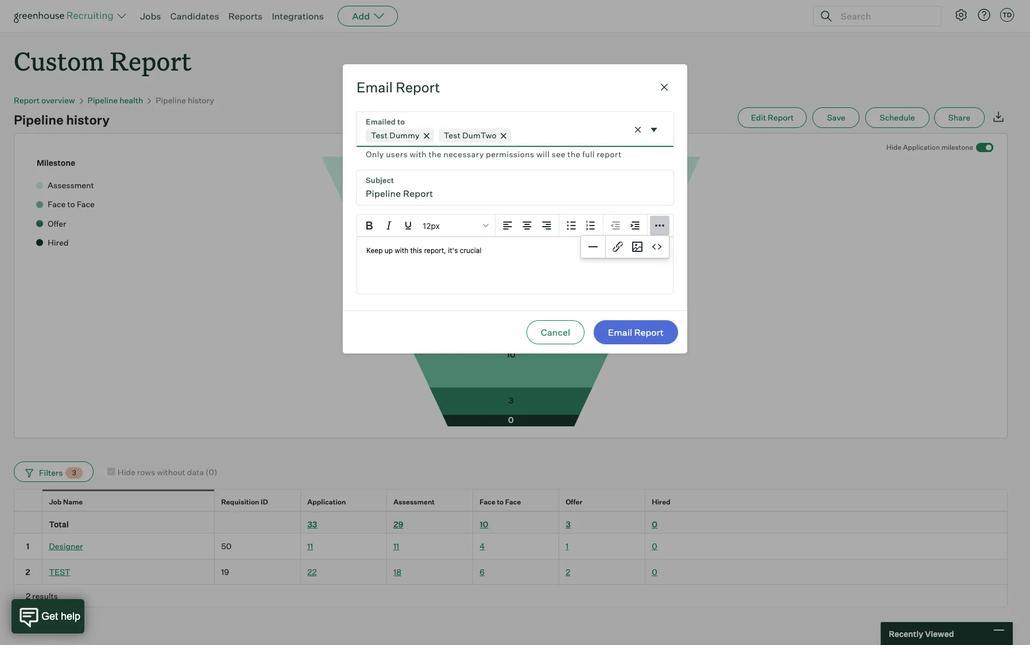 Task type: locate. For each thing, give the bounding box(es) containing it.
0 horizontal spatial history
[[66, 112, 110, 128]]

1 0 from the top
[[652, 520, 658, 530]]

filters
[[39, 468, 63, 478]]

face left 'to'
[[480, 498, 496, 507]]

3 0 link from the top
[[652, 567, 658, 577]]

19
[[221, 567, 229, 577]]

application up 33
[[307, 498, 346, 507]]

pipeline
[[88, 95, 118, 105], [156, 95, 186, 105], [14, 112, 63, 128]]

1 down 3 link
[[566, 542, 569, 552]]

0 horizontal spatial email report
[[357, 79, 440, 96]]

test up necessary
[[444, 131, 461, 140]]

row containing 2
[[14, 560, 1008, 585]]

application right 'hide'
[[903, 143, 940, 152]]

2 left results
[[26, 592, 30, 601]]

1 horizontal spatial email report
[[608, 327, 664, 339]]

hired
[[652, 498, 671, 507]]

1 vertical spatial 0 link
[[652, 542, 658, 552]]

candidates
[[170, 10, 219, 22]]

0 horizontal spatial test
[[371, 131, 388, 140]]

None field
[[357, 112, 674, 162]]

2 0 link from the top
[[652, 542, 658, 552]]

3
[[72, 469, 76, 477], [566, 520, 571, 530]]

history
[[188, 95, 214, 105], [66, 112, 110, 128]]

3 right filters
[[72, 469, 76, 477]]

report
[[110, 44, 192, 78], [396, 79, 440, 96], [14, 95, 40, 105], [768, 113, 794, 122], [634, 327, 664, 339]]

1 horizontal spatial 11
[[394, 542, 399, 552]]

job
[[49, 498, 62, 507]]

1 horizontal spatial face
[[505, 498, 521, 507]]

1 test from the left
[[371, 131, 388, 140]]

row containing 1
[[14, 534, 1008, 560]]

1 1 from the left
[[26, 542, 29, 552]]

1 horizontal spatial column header
[[215, 513, 301, 534]]

1 horizontal spatial 3
[[566, 520, 571, 530]]

1 vertical spatial email report
[[608, 327, 664, 339]]

pipeline right "health"
[[156, 95, 186, 105]]

email report button
[[594, 321, 678, 345]]

the right with
[[429, 150, 442, 159]]

users
[[386, 150, 408, 159]]

reports
[[228, 10, 263, 22]]

3 row from the top
[[14, 534, 1008, 560]]

pipeline down the report overview
[[14, 112, 63, 128]]

pipeline health link
[[88, 95, 143, 105]]

application inside 'table'
[[307, 498, 346, 507]]

0 horizontal spatial application
[[307, 498, 346, 507]]

2
[[25, 567, 30, 577], [566, 567, 571, 577], [26, 592, 30, 601]]

report
[[597, 150, 622, 159]]

email
[[357, 79, 393, 96], [608, 327, 632, 339]]

filter image
[[24, 468, 33, 478]]

2 down the 1 cell at the bottom left
[[25, 567, 30, 577]]

0 for 2
[[652, 567, 658, 577]]

1 the from the left
[[429, 150, 442, 159]]

29 link
[[394, 520, 404, 530]]

1 horizontal spatial email
[[608, 327, 632, 339]]

row down face to face
[[14, 512, 1008, 534]]

0 vertical spatial email report
[[357, 79, 440, 96]]

1
[[26, 542, 29, 552], [566, 542, 569, 552]]

name
[[63, 498, 83, 507]]

29
[[394, 520, 404, 530]]

1 horizontal spatial pipeline
[[88, 95, 118, 105]]

3 link
[[566, 520, 571, 530]]

1 cell
[[14, 534, 43, 560]]

1 up 2 'cell'
[[26, 542, 29, 552]]

td button
[[1001, 8, 1014, 22]]

row up 10
[[14, 490, 1008, 515]]

0 horizontal spatial 3
[[72, 469, 76, 477]]

row group
[[14, 534, 1008, 585]]

0 horizontal spatial 11 link
[[307, 542, 313, 552]]

pipeline for pipeline history link
[[156, 95, 186, 105]]

0 horizontal spatial 11
[[307, 542, 313, 552]]

1 horizontal spatial test
[[444, 131, 461, 140]]

50
[[221, 542, 232, 552]]

0 horizontal spatial pipeline history
[[14, 112, 110, 128]]

0 vertical spatial 0 link
[[652, 520, 658, 530]]

2 the from the left
[[568, 150, 581, 159]]

1 vertical spatial 3
[[566, 520, 571, 530]]

2 vertical spatial 0 link
[[652, 567, 658, 577]]

0 link
[[652, 520, 658, 530], [652, 542, 658, 552], [652, 567, 658, 577]]

2 horizontal spatial pipeline
[[156, 95, 186, 105]]

4 row from the top
[[14, 560, 1008, 585]]

18
[[394, 567, 402, 577]]

email report inside button
[[608, 327, 664, 339]]

table containing total
[[14, 490, 1008, 608]]

2 test from the left
[[444, 131, 461, 140]]

2 0 from the top
[[652, 542, 658, 552]]

test for test dumtwo
[[444, 131, 461, 140]]

11 link
[[307, 542, 313, 552], [394, 542, 399, 552]]

column header
[[14, 513, 43, 534], [215, 513, 301, 534]]

2 inside 'cell'
[[25, 567, 30, 577]]

1 link
[[566, 542, 569, 552]]

0 vertical spatial 0
[[652, 520, 658, 530]]

column header down "id"
[[215, 513, 301, 534]]

assessment
[[394, 498, 435, 507]]

3 0 from the top
[[652, 567, 658, 577]]

None text field
[[357, 171, 674, 205]]

integrations link
[[272, 10, 324, 22]]

1 horizontal spatial 1
[[566, 542, 569, 552]]

overview
[[41, 95, 75, 105]]

pipeline history link
[[156, 95, 214, 105]]

face right 'to'
[[505, 498, 521, 507]]

4 link
[[480, 542, 485, 552]]

2 row from the top
[[14, 512, 1008, 534]]

0 vertical spatial history
[[188, 95, 214, 105]]

22 link
[[307, 567, 317, 577]]

0 vertical spatial pipeline history
[[156, 95, 214, 105]]

0
[[652, 520, 658, 530], [652, 542, 658, 552], [652, 567, 658, 577]]

6
[[480, 567, 485, 577]]

1 vertical spatial pipeline history
[[14, 112, 110, 128]]

1 vertical spatial email
[[608, 327, 632, 339]]

the left full
[[568, 150, 581, 159]]

integrations
[[272, 10, 324, 22]]

pipeline history
[[156, 95, 214, 105], [14, 112, 110, 128]]

1 vertical spatial application
[[307, 498, 346, 507]]

share
[[949, 113, 971, 122]]

total
[[49, 520, 69, 530]]

test dummy
[[371, 131, 420, 140]]

save button
[[813, 108, 860, 128]]

11 link down 29
[[394, 542, 399, 552]]

2 down 1 link
[[566, 567, 571, 577]]

0 horizontal spatial face
[[480, 498, 496, 507]]

1 inside cell
[[26, 542, 29, 552]]

table
[[14, 490, 1008, 608]]

1 horizontal spatial the
[[568, 150, 581, 159]]

1 0 link from the top
[[652, 520, 658, 530]]

2 vertical spatial 0
[[652, 567, 658, 577]]

1 row from the top
[[14, 490, 1008, 515]]

row down 4
[[14, 560, 1008, 585]]

milestone
[[37, 158, 75, 168]]

group
[[581, 236, 670, 259]]

0 horizontal spatial column header
[[14, 513, 43, 534]]

requisition
[[221, 498, 259, 507]]

td
[[1003, 11, 1012, 19]]

face
[[480, 498, 496, 507], [505, 498, 521, 507]]

row
[[14, 490, 1008, 515], [14, 512, 1008, 534], [14, 534, 1008, 560], [14, 560, 1008, 585]]

2 11 link from the left
[[394, 542, 399, 552]]

save
[[827, 113, 846, 122]]

only users with the necessary permissions will see the full report
[[366, 150, 622, 159]]

face to face
[[480, 498, 521, 507]]

toolbar
[[496, 215, 560, 237], [560, 215, 604, 237], [604, 215, 648, 237], [648, 215, 672, 237], [606, 236, 669, 259]]

row down 10
[[14, 534, 1008, 560]]

11 down 29
[[394, 542, 399, 552]]

0 vertical spatial application
[[903, 143, 940, 152]]

None checkbox
[[107, 468, 115, 475]]

the
[[429, 150, 442, 159], [568, 150, 581, 159]]

save and schedule this report to revisit it! element
[[813, 108, 866, 128]]

column header up the 1 cell at the bottom left
[[14, 513, 43, 534]]

test up only at the left of the page
[[371, 131, 388, 140]]

offer
[[566, 498, 583, 507]]

row group containing 1
[[14, 534, 1008, 585]]

pipeline history right "health"
[[156, 95, 214, 105]]

1 vertical spatial 0
[[652, 542, 658, 552]]

11 down '33' link at the left bottom of page
[[307, 542, 313, 552]]

1 horizontal spatial 11 link
[[394, 542, 399, 552]]

3 up 1 link
[[566, 520, 571, 530]]

0 horizontal spatial pipeline
[[14, 112, 63, 128]]

0 vertical spatial email
[[357, 79, 393, 96]]

pipeline history down overview
[[14, 112, 110, 128]]

11 link down '33' link at the left bottom of page
[[307, 542, 313, 552]]

0 horizontal spatial 1
[[26, 542, 29, 552]]

pipeline left "health"
[[88, 95, 118, 105]]

0 horizontal spatial the
[[429, 150, 442, 159]]

email report
[[357, 79, 440, 96], [608, 327, 664, 339]]

will
[[537, 150, 550, 159]]

application
[[903, 143, 940, 152], [307, 498, 346, 507]]

designer
[[49, 542, 83, 552]]

full
[[583, 150, 595, 159]]

11
[[307, 542, 313, 552], [394, 542, 399, 552]]

report overview link
[[14, 95, 75, 105]]

permissions
[[486, 150, 535, 159]]

edit report
[[751, 113, 794, 122]]

0 horizontal spatial email
[[357, 79, 393, 96]]

12px button
[[418, 216, 493, 236]]



Task type: vqa. For each thing, say whether or not it's contained in the screenshot.
bottommost 'Degree'
no



Task type: describe. For each thing, give the bounding box(es) containing it.
2 11 from the left
[[394, 542, 399, 552]]

22
[[307, 567, 317, 577]]

add
[[352, 10, 370, 22]]

1 vertical spatial history
[[66, 112, 110, 128]]

0 vertical spatial 3
[[72, 469, 76, 477]]

email inside button
[[608, 327, 632, 339]]

test link
[[49, 567, 70, 577]]

10 link
[[480, 520, 489, 530]]

12px
[[423, 221, 440, 231]]

necessary
[[444, 150, 484, 159]]

share button
[[934, 108, 985, 128]]

recently viewed
[[889, 629, 954, 639]]

test dumtwo
[[444, 131, 497, 140]]

2 face from the left
[[505, 498, 521, 507]]

1 horizontal spatial application
[[903, 143, 940, 152]]

to
[[497, 498, 504, 507]]

1 horizontal spatial pipeline history
[[156, 95, 214, 105]]

download image
[[992, 110, 1006, 124]]

toggle flyout image
[[649, 124, 660, 136]]

td button
[[998, 6, 1017, 24]]

2 for 2 results
[[26, 592, 30, 601]]

hide
[[887, 143, 902, 152]]

designer link
[[49, 542, 83, 552]]

id
[[261, 498, 268, 507]]

1 horizontal spatial history
[[188, 95, 214, 105]]

configure image
[[955, 8, 969, 22]]

18 link
[[394, 567, 402, 577]]

schedule button
[[866, 108, 930, 128]]

2 cell
[[14, 560, 43, 585]]

add button
[[338, 6, 398, 26]]

2 results
[[26, 592, 58, 601]]

viewed
[[925, 629, 954, 639]]

12px toolbar
[[357, 215, 496, 237]]

clear selection image
[[632, 124, 644, 136]]

cancel
[[541, 327, 570, 339]]

1 face from the left
[[480, 498, 496, 507]]

10
[[480, 520, 489, 530]]

see
[[552, 150, 566, 159]]

milestone
[[942, 143, 974, 152]]

recently
[[889, 629, 924, 639]]

close modal icon image
[[658, 81, 672, 94]]

candidates link
[[170, 10, 219, 22]]

reports link
[[228, 10, 263, 22]]

test for test dummy
[[371, 131, 388, 140]]

2 1 from the left
[[566, 542, 569, 552]]

custom report
[[14, 44, 192, 78]]

1 11 from the left
[[307, 542, 313, 552]]

dummy
[[390, 131, 420, 140]]

with
[[410, 150, 427, 159]]

pipeline health
[[88, 95, 143, 105]]

2 for 2 'cell'
[[25, 567, 30, 577]]

0 link for 2
[[652, 567, 658, 577]]

jobs
[[140, 10, 161, 22]]

custom
[[14, 44, 104, 78]]

report inside edit report link
[[768, 113, 794, 122]]

6 link
[[480, 567, 485, 577]]

total column header
[[43, 513, 215, 534]]

hide application milestone
[[887, 143, 974, 152]]

1 column header from the left
[[14, 513, 43, 534]]

report inside email report button
[[634, 327, 664, 339]]

2 link
[[566, 567, 571, 577]]

33 link
[[307, 520, 317, 530]]

row containing job name
[[14, 490, 1008, 515]]

2 column header from the left
[[215, 513, 301, 534]]

greenhouse recruiting image
[[14, 9, 117, 23]]

1 11 link from the left
[[307, 542, 313, 552]]

schedule
[[880, 113, 915, 122]]

Search text field
[[838, 8, 931, 24]]

job name
[[49, 498, 83, 507]]

report overview
[[14, 95, 75, 105]]

requisition id
[[221, 498, 268, 507]]

4
[[480, 542, 485, 552]]

jobs link
[[140, 10, 161, 22]]

only
[[366, 150, 384, 159]]

pipeline for the pipeline health link
[[88, 95, 118, 105]]

0 link for 1
[[652, 542, 658, 552]]

row containing total
[[14, 512, 1008, 534]]

health
[[120, 95, 143, 105]]

test
[[49, 567, 70, 577]]

edit report link
[[738, 108, 807, 128]]

0 for 1
[[652, 542, 658, 552]]

33
[[307, 520, 317, 530]]

3 inside 'table'
[[566, 520, 571, 530]]

cancel button
[[527, 321, 585, 345]]

12px group
[[357, 215, 673, 237]]

none field containing test dummy
[[357, 112, 674, 162]]

edit
[[751, 113, 766, 122]]

results
[[32, 592, 58, 601]]

dumtwo
[[463, 131, 497, 140]]



